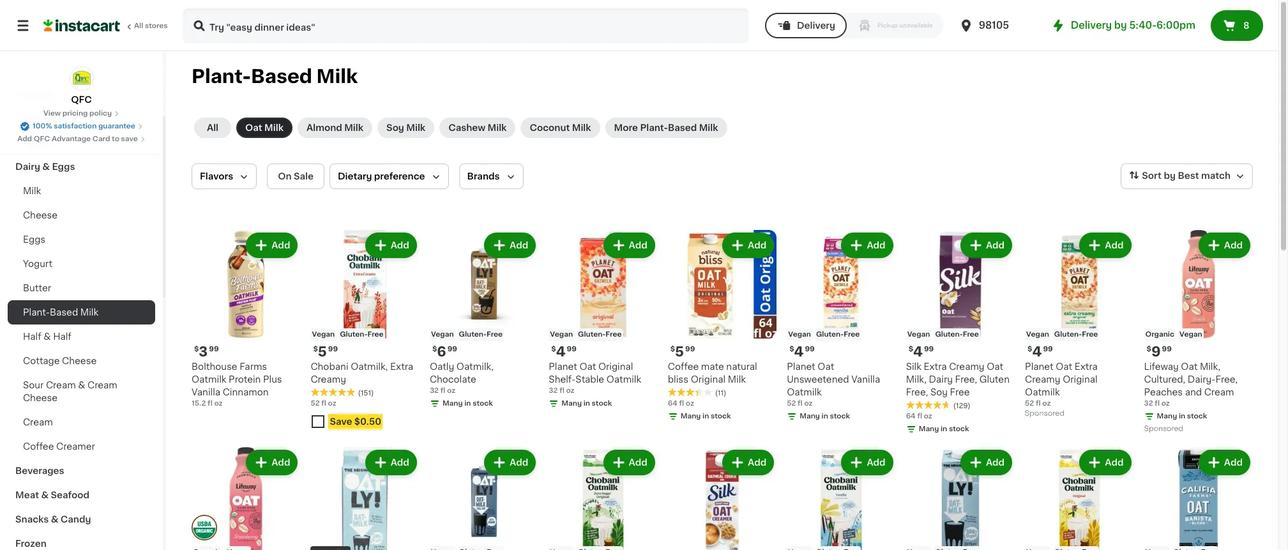 Task type: locate. For each thing, give the bounding box(es) containing it.
dairy & eggs link
[[8, 155, 155, 179]]

vegan gluten-free up planet oat original shelf-stable oatmilk 32 fl oz
[[550, 331, 622, 338]]

3 vegan from the left
[[789, 331, 811, 338]]

$ 5 99 for chobani
[[313, 345, 338, 359]]

vanilla inside planet oat unsweetened vanilla oatmilk 52 fl oz
[[852, 375, 881, 384]]

0 horizontal spatial by
[[1115, 20, 1128, 30]]

1 vertical spatial coffee
[[23, 442, 54, 451]]

by left 5:40-
[[1115, 20, 1128, 30]]

1 horizontal spatial oatmilk,
[[457, 363, 494, 372]]

oat for 32
[[580, 363, 596, 372]]

$ for silk extra creamy oat milk, dairy free, gluten free, soy free
[[909, 346, 914, 353]]

1 vertical spatial by
[[1164, 171, 1176, 180]]

oat inside planet oat unsweetened vanilla oatmilk 52 fl oz
[[818, 363, 835, 372]]

0 vertical spatial coffee
[[668, 363, 699, 372]]

gluten- up the oatly oatmilk, chocolate 32 fl oz
[[459, 331, 487, 338]]

vanilla right unsweetened
[[852, 375, 881, 384]]

oat inside lifeway oat milk, cultured, dairy-free, peaches and cream 32 fl oz
[[1182, 363, 1198, 372]]

creamy right gluten
[[1026, 375, 1061, 384]]

5 gluten- from the left
[[459, 331, 487, 338]]

creamy down chobani
[[311, 375, 346, 384]]

many for planet oat unsweetened vanilla oatmilk
[[800, 413, 820, 420]]

qfc
[[71, 95, 92, 104], [34, 135, 50, 142]]

0 horizontal spatial 64
[[668, 400, 678, 407]]

service type group
[[765, 13, 944, 38]]

cinnamon
[[223, 388, 269, 397]]

vegan for oatly oatmilk, chocolate
[[431, 331, 454, 338]]

1 horizontal spatial by
[[1164, 171, 1176, 180]]

0 vertical spatial all
[[134, 22, 143, 29]]

vegan up 6
[[431, 331, 454, 338]]

1 horizontal spatial 52
[[787, 400, 796, 407]]

dietary preference
[[338, 172, 425, 181]]

0 horizontal spatial coffee
[[23, 442, 54, 451]]

vanilla up '15.2'
[[192, 388, 220, 397]]

vegan gluten-free for silk extra creamy oat milk, dairy free, gluten free, soy free
[[908, 331, 979, 338]]

64
[[668, 400, 678, 407], [906, 413, 916, 420]]

oat for peaches
[[1182, 363, 1198, 372]]

0 horizontal spatial vanilla
[[192, 388, 220, 397]]

original inside coffee mate natural bliss original milk
[[691, 375, 726, 384]]

64 fl oz down bliss
[[668, 400, 695, 407]]

1 vertical spatial all
[[207, 123, 219, 132]]

oatmilk, inside the oatly oatmilk, chocolate 32 fl oz
[[457, 363, 494, 372]]

many in stock down 'stable'
[[562, 400, 612, 407]]

3 52 from the left
[[1026, 400, 1035, 407]]

99 inside $ 3 99
[[209, 346, 219, 353]]

1 horizontal spatial soy
[[931, 388, 948, 397]]

delivery inside delivery by 5:40-6:00pm link
[[1071, 20, 1113, 30]]

5 $ from the left
[[1028, 346, 1033, 353]]

2 oatmilk, from the left
[[457, 363, 494, 372]]

1 horizontal spatial coffee
[[668, 363, 699, 372]]

delivery by 5:40-6:00pm link
[[1051, 18, 1196, 33]]

gluten- up unsweetened
[[817, 331, 844, 338]]

4 99 from the left
[[805, 346, 815, 353]]

gluten- up planet oat original shelf-stable oatmilk 32 fl oz
[[578, 331, 606, 338]]

$ inside $ 9 99
[[1147, 346, 1152, 353]]

6 gluten- from the left
[[936, 331, 963, 338]]

99 up silk extra creamy oat milk, dairy free, gluten free, soy free on the right
[[925, 346, 934, 353]]

save $0.50
[[330, 418, 382, 426]]

0 vertical spatial 64
[[668, 400, 678, 407]]

4 vegan from the left
[[1027, 331, 1050, 338]]

1 horizontal spatial 64 fl oz
[[906, 413, 933, 420]]

4 for planet oat original shelf-stable oatmilk
[[556, 345, 566, 359]]

1 horizontal spatial vanilla
[[852, 375, 881, 384]]

oat inside silk extra creamy oat milk, dairy free, gluten free, soy free
[[987, 363, 1004, 372]]

None search field
[[183, 8, 749, 43]]

oz
[[566, 387, 575, 395], [447, 387, 456, 395], [214, 400, 223, 407], [328, 400, 337, 407], [805, 400, 813, 407], [1043, 400, 1051, 407], [686, 400, 695, 407], [1162, 400, 1170, 407], [924, 413, 933, 420]]

7 $ from the left
[[671, 346, 675, 353]]

1 extra from the left
[[390, 363, 413, 372]]

add button
[[247, 234, 297, 257], [367, 234, 416, 257], [486, 234, 535, 257], [605, 234, 654, 257], [724, 234, 773, 257], [843, 234, 892, 257], [962, 234, 1012, 257], [1081, 234, 1131, 257], [1200, 234, 1250, 257], [247, 451, 297, 474], [367, 451, 416, 474], [486, 451, 535, 474], [605, 451, 654, 474], [724, 451, 773, 474], [843, 451, 892, 474], [962, 451, 1012, 474], [1081, 451, 1131, 474], [1200, 451, 1250, 474]]

0 horizontal spatial 52
[[311, 400, 320, 407]]

0 horizontal spatial 64 fl oz
[[668, 400, 695, 407]]

half up cottage in the bottom of the page
[[23, 332, 41, 341]]

all left stores on the left top
[[134, 22, 143, 29]]

oatmilk, for chocolate
[[457, 363, 494, 372]]

cream up coffee creamer
[[23, 418, 53, 427]]

2 $ 4 99 from the left
[[790, 345, 815, 359]]

2 99 from the left
[[328, 346, 338, 353]]

64 down bliss
[[668, 400, 678, 407]]

$ inside $ 3 99
[[194, 346, 199, 353]]

creamy inside chobani oatmilk, extra creamy
[[311, 375, 346, 384]]

1 horizontal spatial sponsored badge image
[[1145, 426, 1183, 433]]

2 horizontal spatial plant-
[[640, 123, 668, 132]]

vegan gluten-free for oatly oatmilk, chocolate
[[431, 331, 503, 338]]

$ for oatly oatmilk, chocolate
[[432, 346, 437, 353]]

$ 4 99 up shelf-
[[552, 345, 577, 359]]

creamy
[[950, 363, 985, 372], [311, 375, 346, 384], [1026, 375, 1061, 384]]

1 5 from the left
[[318, 345, 327, 359]]

stock down planet oat original shelf-stable oatmilk 32 fl oz
[[592, 400, 612, 407]]

eggs down advantage
[[52, 162, 75, 171]]

1 $ 4 99 from the left
[[552, 345, 577, 359]]

4 up shelf-
[[556, 345, 566, 359]]

$ 5 99 up bliss
[[671, 345, 695, 359]]

2 $ 5 99 from the left
[[671, 345, 695, 359]]

snacks
[[15, 515, 49, 524]]

qfc down 100% on the left top
[[34, 135, 50, 142]]

dairy
[[15, 162, 40, 171], [929, 375, 953, 384]]

vegan for silk extra creamy oat milk, dairy free, gluten free, soy free
[[908, 331, 931, 338]]

free up chobani oatmilk, extra creamy
[[368, 331, 384, 338]]

1 horizontal spatial plant-based milk
[[192, 67, 358, 86]]

8 $ from the left
[[909, 346, 914, 353]]

2 horizontal spatial 32
[[1145, 400, 1154, 407]]

gluten- for oatly oatmilk, chocolate
[[459, 331, 487, 338]]

$
[[194, 346, 199, 353], [313, 346, 318, 353], [552, 346, 556, 353], [790, 346, 795, 353], [1028, 346, 1033, 353], [432, 346, 437, 353], [671, 346, 675, 353], [909, 346, 914, 353], [1147, 346, 1152, 353]]

gluten
[[980, 375, 1010, 384]]

card
[[93, 135, 110, 142]]

1 horizontal spatial delivery
[[1071, 20, 1113, 30]]

cheese inside sour cream & cream cheese
[[23, 394, 58, 403]]

sponsored badge image inside product group
[[1145, 426, 1183, 433]]

in for cultured,
[[1179, 413, 1186, 420]]

0 vertical spatial sponsored badge image
[[1026, 410, 1064, 418]]

sour cream & cream cheese
[[23, 381, 117, 403]]

original inside planet oat extra creamy original oatmilk 52 fl oz
[[1063, 375, 1098, 384]]

Best match Sort by field
[[1122, 164, 1254, 189]]

cheese link
[[8, 203, 155, 227]]

unsweetened
[[787, 375, 850, 384]]

2 horizontal spatial based
[[668, 123, 697, 132]]

2 52 from the left
[[787, 400, 796, 407]]

oatmilk, up (151) on the left bottom of the page
[[351, 363, 388, 372]]

2 horizontal spatial original
[[1063, 375, 1098, 384]]

2 extra from the left
[[1075, 363, 1098, 372]]

99 for planet oat extra creamy original oatmilk
[[1044, 346, 1053, 353]]

creamy inside planet oat extra creamy original oatmilk 52 fl oz
[[1026, 375, 1061, 384]]

oat inside planet oat extra creamy original oatmilk 52 fl oz
[[1056, 363, 1073, 372]]

1 vertical spatial soy
[[931, 388, 948, 397]]

0 horizontal spatial plant-
[[23, 308, 50, 317]]

cheese down 'sour'
[[23, 394, 58, 403]]

dairy left gluten
[[929, 375, 953, 384]]

$ up planet oat extra creamy original oatmilk 52 fl oz
[[1028, 346, 1033, 353]]

99 up planet oat extra creamy original oatmilk 52 fl oz
[[1044, 346, 1053, 353]]

dairy down produce
[[15, 162, 40, 171]]

cheese inside cottage cheese link
[[62, 357, 97, 365]]

99 up shelf-
[[567, 346, 577, 353]]

99 inside "$ 6 99"
[[448, 346, 457, 353]]

$ up the silk
[[909, 346, 914, 353]]

1 half from the left
[[23, 332, 41, 341]]

$ 4 99 for silk extra creamy oat milk, dairy free, gluten free, soy free
[[909, 345, 934, 359]]

99 for chobani oatmilk, extra creamy
[[328, 346, 338, 353]]

1 vertical spatial milk,
[[906, 375, 927, 384]]

15.2
[[192, 400, 206, 407]]

vanilla
[[852, 375, 881, 384], [192, 388, 220, 397]]

coffee mate natural bliss original milk
[[668, 363, 758, 384]]

4 $ from the left
[[790, 346, 795, 353]]

in down planet oat unsweetened vanilla oatmilk 52 fl oz
[[822, 413, 829, 420]]

product group
[[192, 230, 301, 409], [311, 230, 420, 435], [430, 230, 539, 412], [549, 230, 658, 412], [668, 230, 777, 425], [787, 230, 896, 425], [906, 230, 1015, 437], [1026, 230, 1134, 421], [1145, 230, 1254, 436], [192, 448, 301, 550], [311, 448, 420, 550], [430, 448, 539, 550], [549, 448, 658, 550], [668, 448, 777, 550], [787, 448, 896, 550], [906, 448, 1015, 550], [1026, 448, 1134, 550], [1145, 448, 1254, 550]]

32
[[549, 387, 558, 395], [430, 387, 439, 395], [1145, 400, 1154, 407]]

vegan up unsweetened
[[789, 331, 811, 338]]

on
[[278, 172, 292, 181]]

vegan gluten-free
[[312, 331, 384, 338], [550, 331, 622, 338], [789, 331, 860, 338], [1027, 331, 1099, 338], [431, 331, 503, 338], [908, 331, 979, 338]]

1 horizontal spatial 5
[[675, 345, 684, 359]]

planet inside planet oat unsweetened vanilla oatmilk 52 fl oz
[[787, 363, 816, 372]]

2 horizontal spatial creamy
[[1026, 375, 1061, 384]]

oatly oatmilk, chocolate 32 fl oz
[[430, 363, 494, 395]]

eggs inside "link"
[[23, 235, 45, 244]]

1 planet from the left
[[549, 363, 578, 372]]

1 vertical spatial 64
[[906, 413, 916, 420]]

1 vertical spatial eggs
[[23, 235, 45, 244]]

1 vertical spatial vanilla
[[192, 388, 220, 397]]

32 inside the oatly oatmilk, chocolate 32 fl oz
[[430, 387, 439, 395]]

free up the (129)
[[950, 388, 970, 397]]

1 horizontal spatial $ 5 99
[[671, 345, 695, 359]]

vegan gluten-free up planet oat extra creamy original oatmilk 52 fl oz
[[1027, 331, 1099, 338]]

free, down the silk
[[906, 388, 929, 397]]

milk, inside silk extra creamy oat milk, dairy free, gluten free, soy free
[[906, 375, 927, 384]]

chocolate
[[430, 375, 476, 384]]

plant-based milk link
[[8, 300, 155, 325]]

3 planet from the left
[[1026, 363, 1054, 372]]

shelf-
[[549, 375, 576, 384]]

1 horizontal spatial 32
[[549, 387, 558, 395]]

oatmilk inside planet oat original shelf-stable oatmilk 32 fl oz
[[607, 375, 642, 384]]

$ 5 99 up chobani
[[313, 345, 338, 359]]

qfc up the view pricing policy link
[[71, 95, 92, 104]]

plant- up all link
[[192, 67, 251, 86]]

best
[[1178, 171, 1200, 180]]

product group containing 6
[[430, 230, 539, 412]]

4 $ 4 99 from the left
[[909, 345, 934, 359]]

& inside snacks & candy link
[[51, 515, 58, 524]]

vegan up chobani
[[312, 331, 335, 338]]

peaches
[[1145, 388, 1183, 397]]

stock down planet oat unsweetened vanilla oatmilk 52 fl oz
[[830, 413, 850, 420]]

extra for chobani oatmilk, extra creamy
[[390, 363, 413, 372]]

99 inside $ 9 99
[[1163, 346, 1172, 353]]

& down produce
[[42, 162, 50, 171]]

3 4 from the left
[[1033, 345, 1042, 359]]

0 horizontal spatial 5
[[318, 345, 327, 359]]

0 horizontal spatial half
[[23, 332, 41, 341]]

oatly
[[430, 363, 454, 372]]

vegan gluten-free up the silk
[[908, 331, 979, 338]]

free inside silk extra creamy oat milk, dairy free, gluten free, soy free
[[950, 388, 970, 397]]

1 horizontal spatial dairy
[[929, 375, 953, 384]]

5:40-
[[1130, 20, 1157, 30]]

all for all
[[207, 123, 219, 132]]

in
[[584, 400, 590, 407], [465, 400, 471, 407], [822, 413, 829, 420], [703, 413, 709, 420], [1179, 413, 1186, 420], [941, 426, 948, 433]]

$ 4 99 up planet oat extra creamy original oatmilk 52 fl oz
[[1028, 345, 1053, 359]]

99
[[209, 346, 219, 353], [328, 346, 338, 353], [567, 346, 577, 353], [805, 346, 815, 353], [1044, 346, 1053, 353], [448, 346, 457, 353], [686, 346, 695, 353], [925, 346, 934, 353], [1163, 346, 1172, 353]]

1 horizontal spatial 64
[[906, 413, 916, 420]]

$ inside "$ 6 99"
[[432, 346, 437, 353]]

2 horizontal spatial extra
[[1075, 363, 1098, 372]]

oat inside planet oat original shelf-stable oatmilk 32 fl oz
[[580, 363, 596, 372]]

$ down organic
[[1147, 346, 1152, 353]]

0 vertical spatial qfc
[[71, 95, 92, 104]]

1 gluten- from the left
[[340, 331, 368, 338]]

vegan up shelf-
[[550, 331, 573, 338]]

stock for lifeway oat milk, cultured, dairy-free, peaches and cream
[[1188, 413, 1208, 420]]

0 horizontal spatial planet
[[549, 363, 578, 372]]

milk, down the silk
[[906, 375, 927, 384]]

64 down the silk
[[906, 413, 916, 420]]

98105 button
[[959, 8, 1036, 43]]

gluten- up silk extra creamy oat milk, dairy free, gluten free, soy free on the right
[[936, 331, 963, 338]]

4
[[556, 345, 566, 359], [795, 345, 804, 359], [1033, 345, 1042, 359], [914, 345, 923, 359]]

$ 4 99 for planet oat extra creamy original oatmilk
[[1028, 345, 1053, 359]]

99 right 6
[[448, 346, 457, 353]]

2 horizontal spatial free,
[[1216, 375, 1238, 384]]

3 99 from the left
[[567, 346, 577, 353]]

2 vegan from the left
[[550, 331, 573, 338]]

1 horizontal spatial based
[[251, 67, 312, 86]]

6 $ from the left
[[432, 346, 437, 353]]

1 horizontal spatial plant-
[[192, 67, 251, 86]]

2 planet from the left
[[787, 363, 816, 372]]

recipes link
[[8, 82, 155, 106]]

4 4 from the left
[[914, 345, 923, 359]]

& for seafood
[[41, 491, 49, 500]]

& inside meat & seafood link
[[41, 491, 49, 500]]

oz inside lifeway oat milk, cultured, dairy-free, peaches and cream 32 fl oz
[[1162, 400, 1170, 407]]

1 $ from the left
[[194, 346, 199, 353]]

milk, inside lifeway oat milk, cultured, dairy-free, peaches and cream 32 fl oz
[[1201, 363, 1221, 372]]

99 right 3
[[209, 346, 219, 353]]

1 horizontal spatial extra
[[924, 363, 947, 372]]

in for vanilla
[[822, 413, 829, 420]]

vegan up the silk
[[908, 331, 931, 338]]

many in stock for cultured,
[[1157, 413, 1208, 420]]

64 for 4
[[906, 413, 916, 420]]

free up planet oat extra creamy original oatmilk 52 fl oz
[[1082, 331, 1099, 338]]

plant-based milk up the half & half
[[23, 308, 99, 317]]

to
[[112, 135, 119, 142]]

1 horizontal spatial eggs
[[52, 162, 75, 171]]

6 vegan from the left
[[908, 331, 931, 338]]

0 vertical spatial cheese
[[23, 211, 58, 220]]

oatmilk inside planet oat unsweetened vanilla oatmilk 52 fl oz
[[787, 388, 822, 397]]

0 horizontal spatial sponsored badge image
[[1026, 410, 1064, 418]]

0 horizontal spatial 32
[[430, 387, 439, 395]]

coconut milk
[[530, 123, 591, 132]]

oz inside planet oat extra creamy original oatmilk 52 fl oz
[[1043, 400, 1051, 407]]

stock down "(11)"
[[711, 413, 731, 420]]

0 horizontal spatial soy
[[387, 123, 404, 132]]

0 horizontal spatial dairy
[[15, 162, 40, 171]]

99 up bliss
[[686, 346, 695, 353]]

coffee up bliss
[[668, 363, 699, 372]]

2 horizontal spatial 52
[[1026, 400, 1035, 407]]

3 extra from the left
[[924, 363, 947, 372]]

2 vertical spatial plant-
[[23, 308, 50, 317]]

99 for bolthouse farms oatmilk protein plus vanilla cinnamon
[[209, 346, 219, 353]]

silk extra creamy oat milk, dairy free, gluten free, soy free
[[906, 363, 1010, 397]]

& down cottage cheese link
[[78, 381, 85, 390]]

5 up chobani
[[318, 345, 327, 359]]

brands
[[467, 172, 500, 181]]

32 down chocolate
[[430, 387, 439, 395]]

1 oatmilk, from the left
[[351, 363, 388, 372]]

by right sort
[[1164, 171, 1176, 180]]

2 vertical spatial cheese
[[23, 394, 58, 403]]

by inside field
[[1164, 171, 1176, 180]]

99 for lifeway oat milk, cultured, dairy-free, peaches and cream
[[1163, 346, 1172, 353]]

1 vegan from the left
[[312, 331, 335, 338]]

meat
[[15, 491, 39, 500]]

1 vertical spatial cheese
[[62, 357, 97, 365]]

7 99 from the left
[[686, 346, 695, 353]]

3 $ from the left
[[552, 346, 556, 353]]

free up planet oat unsweetened vanilla oatmilk 52 fl oz
[[844, 331, 860, 338]]

oatmilk, up chocolate
[[457, 363, 494, 372]]

almond milk link
[[298, 118, 373, 138]]

coffee inside coffee mate natural bliss original milk
[[668, 363, 699, 372]]

many in stock for vanilla
[[800, 413, 850, 420]]

$ for bolthouse farms oatmilk protein plus vanilla cinnamon
[[194, 346, 199, 353]]

oatmilk,
[[351, 363, 388, 372], [457, 363, 494, 372]]

0 vertical spatial 64 fl oz
[[668, 400, 695, 407]]

4 vegan gluten-free from the left
[[1027, 331, 1099, 338]]

0 horizontal spatial all
[[134, 22, 143, 29]]

in down coffee mate natural bliss original milk
[[703, 413, 709, 420]]

more plant-based milk
[[614, 123, 719, 132]]

original for coffee mate natural bliss original milk
[[691, 375, 726, 384]]

vegan gluten-free up "$ 6 99"
[[431, 331, 503, 338]]

free up silk extra creamy oat milk, dairy free, gluten free, soy free on the right
[[963, 331, 979, 338]]

free, up the (129)
[[956, 375, 978, 384]]

original inside planet oat original shelf-stable oatmilk 32 fl oz
[[599, 363, 633, 372]]

& right meat
[[41, 491, 49, 500]]

0 vertical spatial plant-
[[192, 67, 251, 86]]

gluten- inside product group
[[459, 331, 487, 338]]

6 vegan gluten-free from the left
[[908, 331, 979, 338]]

52 inside planet oat extra creamy original oatmilk 52 fl oz
[[1026, 400, 1035, 407]]

extra inside planet oat extra creamy original oatmilk 52 fl oz
[[1075, 363, 1098, 372]]

1 $ 5 99 from the left
[[313, 345, 338, 359]]

by for sort
[[1164, 171, 1176, 180]]

plant-
[[192, 67, 251, 86], [640, 123, 668, 132], [23, 308, 50, 317]]

planet oat original shelf-stable oatmilk 32 fl oz
[[549, 363, 642, 395]]

1 horizontal spatial half
[[53, 332, 71, 341]]

4 up unsweetened
[[795, 345, 804, 359]]

dairy inside silk extra creamy oat milk, dairy free, gluten free, soy free
[[929, 375, 953, 384]]

5 99 from the left
[[1044, 346, 1053, 353]]

by for delivery
[[1115, 20, 1128, 30]]

produce
[[15, 138, 54, 147]]

1 vertical spatial plant-based milk
[[23, 308, 99, 317]]

cheese down milk "link"
[[23, 211, 58, 220]]

64 fl oz for 5
[[668, 400, 695, 407]]

99 for planet oat unsweetened vanilla oatmilk
[[805, 346, 815, 353]]

2 vertical spatial based
[[50, 308, 78, 317]]

& inside half & half link
[[44, 332, 51, 341]]

100% satisfaction guarantee button
[[20, 119, 143, 132]]

many in stock down the oatly oatmilk, chocolate 32 fl oz
[[443, 400, 493, 407]]

2 horizontal spatial planet
[[1026, 363, 1054, 372]]

plant- right more
[[640, 123, 668, 132]]

delivery for delivery by 5:40-6:00pm
[[1071, 20, 1113, 30]]

0 horizontal spatial oatmilk,
[[351, 363, 388, 372]]

many down unsweetened
[[800, 413, 820, 420]]

oatmilk, inside chobani oatmilk, extra creamy
[[351, 363, 388, 372]]

$ 6 99
[[432, 345, 457, 359]]

free inside product group
[[487, 331, 503, 338]]

dairy-
[[1188, 375, 1216, 384]]

2 half from the left
[[53, 332, 71, 341]]

sale
[[294, 172, 314, 181]]

1 99 from the left
[[209, 346, 219, 353]]

4 for planet oat extra creamy original oatmilk
[[1033, 345, 1042, 359]]

eggs link
[[8, 227, 155, 252]]

32 down shelf-
[[549, 387, 558, 395]]

cream link
[[8, 410, 155, 434]]

5 vegan from the left
[[431, 331, 454, 338]]

cream down 'dairy-'
[[1205, 388, 1235, 397]]

1 horizontal spatial free,
[[956, 375, 978, 384]]

gluten- up planet oat extra creamy original oatmilk 52 fl oz
[[1055, 331, 1082, 338]]

cream down cottage cheese link
[[88, 381, 117, 390]]

instacart logo image
[[43, 18, 120, 33]]

planet inside planet oat original shelf-stable oatmilk 32 fl oz
[[549, 363, 578, 372]]

$ up bliss
[[671, 346, 675, 353]]

2 vegan gluten-free from the left
[[550, 331, 622, 338]]

64 fl oz for 4
[[906, 413, 933, 420]]

2 $ from the left
[[313, 346, 318, 353]]

vegan up planet oat extra creamy original oatmilk 52 fl oz
[[1027, 331, 1050, 338]]

dietary
[[338, 172, 372, 181]]

add qfc advantage card to save link
[[17, 134, 146, 144]]

1 horizontal spatial creamy
[[950, 363, 985, 372]]

vegan gluten-free inside product group
[[431, 331, 503, 338]]

$ up bolthouse
[[194, 346, 199, 353]]

planet for planet oat original shelf-stable oatmilk
[[549, 363, 578, 372]]

3 vegan gluten-free from the left
[[789, 331, 860, 338]]

oat for 52
[[1056, 363, 1073, 372]]

oz inside bolthouse farms oatmilk protein plus vanilla cinnamon 15.2 fl oz
[[214, 400, 223, 407]]

stock for oatly oatmilk, chocolate
[[473, 400, 493, 407]]

99 right 9
[[1163, 346, 1172, 353]]

many in stock for shelf-
[[562, 400, 612, 407]]

0 vertical spatial milk,
[[1201, 363, 1221, 372]]

8 99 from the left
[[925, 346, 934, 353]]

on sale
[[278, 172, 314, 181]]

1 vertical spatial 64 fl oz
[[906, 413, 933, 420]]

many down shelf-
[[562, 400, 582, 407]]

52
[[311, 400, 320, 407], [787, 400, 796, 407], [1026, 400, 1035, 407]]

2 4 from the left
[[795, 345, 804, 359]]

4 for silk extra creamy oat milk, dairy free, gluten free, soy free
[[914, 345, 923, 359]]

0 horizontal spatial creamy
[[311, 375, 346, 384]]

1 horizontal spatial planet
[[787, 363, 816, 372]]

0 horizontal spatial original
[[599, 363, 633, 372]]

coffee for coffee creamer
[[23, 442, 54, 451]]

vegan gluten-free up chobani
[[312, 331, 384, 338]]

1 4 from the left
[[556, 345, 566, 359]]

$ 4 99 up the silk
[[909, 345, 934, 359]]

many in stock down planet oat unsweetened vanilla oatmilk 52 fl oz
[[800, 413, 850, 420]]

1 vegan gluten-free from the left
[[312, 331, 384, 338]]

free for planet oat unsweetened vanilla oatmilk
[[844, 331, 860, 338]]

$ for lifeway oat milk, cultured, dairy-free, peaches and cream
[[1147, 346, 1152, 353]]

0 horizontal spatial $ 5 99
[[313, 345, 338, 359]]

32 inside planet oat original shelf-stable oatmilk 32 fl oz
[[549, 387, 558, 395]]

$ 4 99 up unsweetened
[[790, 345, 815, 359]]

$ up "oatly"
[[432, 346, 437, 353]]

snacks & candy link
[[8, 507, 155, 532]]

many for oatly oatmilk, chocolate
[[443, 400, 463, 407]]

0 horizontal spatial milk,
[[906, 375, 927, 384]]

100% satisfaction guarantee
[[33, 123, 135, 130]]

3 gluten- from the left
[[817, 331, 844, 338]]

1 horizontal spatial original
[[691, 375, 726, 384]]

eggs up yogurt
[[23, 235, 45, 244]]

1 vertical spatial dairy
[[929, 375, 953, 384]]

0 vertical spatial vanilla
[[852, 375, 881, 384]]

yogurt
[[23, 259, 52, 268]]

2 gluten- from the left
[[578, 331, 606, 338]]

planet inside planet oat extra creamy original oatmilk 52 fl oz
[[1026, 363, 1054, 372]]

1 vertical spatial sponsored badge image
[[1145, 426, 1183, 433]]

based
[[251, 67, 312, 86], [668, 123, 697, 132], [50, 308, 78, 317]]

satisfaction
[[54, 123, 97, 130]]

32 down peaches at bottom
[[1145, 400, 1154, 407]]

0 vertical spatial by
[[1115, 20, 1128, 30]]

in down and
[[1179, 413, 1186, 420]]

0 horizontal spatial extra
[[390, 363, 413, 372]]

oat for fl
[[818, 363, 835, 372]]

pricing
[[62, 110, 88, 117]]

3 $ 4 99 from the left
[[1028, 345, 1053, 359]]

4 gluten- from the left
[[1055, 331, 1082, 338]]

9 99 from the left
[[1163, 346, 1172, 353]]

6 99 from the left
[[448, 346, 457, 353]]

bliss
[[668, 375, 689, 384]]

many
[[562, 400, 582, 407], [443, 400, 463, 407], [800, 413, 820, 420], [681, 413, 701, 420], [1157, 413, 1178, 420], [919, 426, 939, 433]]

4 up the silk
[[914, 345, 923, 359]]

2 5 from the left
[[675, 345, 684, 359]]

delivery inside the delivery 'button'
[[797, 21, 836, 30]]

extra inside chobani oatmilk, extra creamy
[[390, 363, 413, 372]]

1 horizontal spatial milk,
[[1201, 363, 1221, 372]]

& for half
[[44, 332, 51, 341]]

0 horizontal spatial plant-based milk
[[23, 308, 99, 317]]

sponsored badge image
[[1026, 410, 1064, 418], [1145, 426, 1183, 433]]

1 vertical spatial plant-
[[640, 123, 668, 132]]

5 vegan gluten-free from the left
[[431, 331, 503, 338]]

0 horizontal spatial delivery
[[797, 21, 836, 30]]

9 $ from the left
[[1147, 346, 1152, 353]]

& inside dairy & eggs link
[[42, 162, 50, 171]]

stores
[[145, 22, 168, 29]]

99 up chobani
[[328, 346, 338, 353]]

free, right cultured,
[[1216, 375, 1238, 384]]

creamy up gluten
[[950, 363, 985, 372]]

0 horizontal spatial qfc
[[34, 135, 50, 142]]

coffee for coffee mate natural bliss original milk
[[668, 363, 699, 372]]

coconut milk link
[[521, 118, 600, 138]]

free
[[368, 331, 384, 338], [606, 331, 622, 338], [844, 331, 860, 338], [1082, 331, 1099, 338], [487, 331, 503, 338], [963, 331, 979, 338], [950, 388, 970, 397]]

and
[[1186, 388, 1203, 397]]

0 horizontal spatial eggs
[[23, 235, 45, 244]]

1 horizontal spatial all
[[207, 123, 219, 132]]



Task type: describe. For each thing, give the bounding box(es) containing it.
0 horizontal spatial based
[[50, 308, 78, 317]]

& for candy
[[51, 515, 58, 524]]

organic
[[1146, 331, 1175, 338]]

99 for silk extra creamy oat milk, dairy free, gluten free, soy free
[[925, 346, 934, 353]]

preference
[[374, 172, 425, 181]]

more plant-based milk link
[[605, 118, 727, 138]]

delivery by 5:40-6:00pm
[[1071, 20, 1196, 30]]

vegan gluten-free for planet oat unsweetened vanilla oatmilk
[[789, 331, 860, 338]]

all link
[[194, 118, 231, 138]]

delivery for delivery
[[797, 21, 836, 30]]

soy milk
[[387, 123, 426, 132]]

vegan for planet oat extra creamy original oatmilk
[[1027, 331, 1050, 338]]

oat milk
[[245, 123, 284, 132]]

cashew milk
[[449, 123, 507, 132]]

save $0.50 button
[[311, 412, 420, 435]]

flavors
[[200, 172, 233, 181]]

beverages link
[[8, 459, 155, 483]]

thanksgiving link
[[8, 106, 155, 130]]

creamy for planet oat extra creamy original oatmilk 52 fl oz
[[1026, 375, 1061, 384]]

Search field
[[184, 9, 748, 42]]

32 inside lifeway oat milk, cultured, dairy-free, peaches and cream 32 fl oz
[[1145, 400, 1154, 407]]

64 for 5
[[668, 400, 678, 407]]

product group containing 3
[[192, 230, 301, 409]]

1 vertical spatial based
[[668, 123, 697, 132]]

extra inside silk extra creamy oat milk, dairy free, gluten free, soy free
[[924, 363, 947, 372]]

8
[[1244, 21, 1250, 30]]

stock down the (129)
[[949, 426, 970, 433]]

silk
[[906, 363, 922, 372]]

$ 4 99 for planet oat unsweetened vanilla oatmilk
[[790, 345, 815, 359]]

extra for planet oat extra creamy original oatmilk 52 fl oz
[[1075, 363, 1098, 372]]

original for planet oat extra creamy original oatmilk 52 fl oz
[[1063, 375, 1098, 384]]

gluten- for planet oat original shelf-stable oatmilk
[[578, 331, 606, 338]]

many for lifeway oat milk, cultured, dairy-free, peaches and cream
[[1157, 413, 1178, 420]]

lifeway
[[1145, 363, 1179, 372]]

product group containing 9
[[1145, 230, 1254, 436]]

best match
[[1178, 171, 1231, 180]]

dietary preference button
[[330, 164, 449, 189]]

beverages
[[15, 466, 64, 475]]

lists link
[[8, 36, 155, 61]]

save
[[121, 135, 138, 142]]

oatmilk inside bolthouse farms oatmilk protein plus vanilla cinnamon 15.2 fl oz
[[192, 375, 227, 384]]

$ 4 99 for planet oat original shelf-stable oatmilk
[[552, 345, 577, 359]]

many in stock down the (129)
[[919, 426, 970, 433]]

fl inside lifeway oat milk, cultured, dairy-free, peaches and cream 32 fl oz
[[1155, 400, 1160, 407]]

candy
[[61, 515, 91, 524]]

plus
[[263, 375, 282, 384]]

$0.50
[[354, 418, 382, 426]]

stock for planet oat original shelf-stable oatmilk
[[592, 400, 612, 407]]

view pricing policy link
[[43, 109, 120, 119]]

meat & seafood link
[[8, 483, 155, 507]]

oz inside the oatly oatmilk, chocolate 32 fl oz
[[447, 387, 456, 395]]

$ 5 99 for coffee
[[671, 345, 695, 359]]

almond milk
[[307, 123, 364, 132]]

oz inside planet oat unsweetened vanilla oatmilk 52 fl oz
[[805, 400, 813, 407]]

guarantee
[[98, 123, 135, 130]]

creamy for chobani oatmilk, extra creamy
[[311, 375, 346, 384]]

seafood
[[51, 491, 89, 500]]

1 52 from the left
[[311, 400, 320, 407]]

all stores link
[[43, 8, 169, 43]]

creamy inside silk extra creamy oat milk, dairy free, gluten free, soy free
[[950, 363, 985, 372]]

0 vertical spatial dairy
[[15, 162, 40, 171]]

coconut
[[530, 123, 570, 132]]

bolthouse
[[192, 363, 237, 372]]

1 vertical spatial qfc
[[34, 135, 50, 142]]

many in stock for 32
[[443, 400, 493, 407]]

many down silk extra creamy oat milk, dairy free, gluten free, soy free on the right
[[919, 426, 939, 433]]

stable
[[576, 375, 605, 384]]

qfc logo image
[[69, 66, 94, 91]]

0 vertical spatial plant-based milk
[[192, 67, 358, 86]]

vegan gluten-free for planet oat extra creamy original oatmilk
[[1027, 331, 1099, 338]]

52 inside planet oat unsweetened vanilla oatmilk 52 fl oz
[[787, 400, 796, 407]]

policy
[[89, 110, 112, 117]]

advantage
[[52, 135, 91, 142]]

thanksgiving
[[15, 114, 77, 123]]

half & half
[[23, 332, 71, 341]]

$ 9 99
[[1147, 345, 1172, 359]]

0 horizontal spatial free,
[[906, 388, 929, 397]]

6
[[437, 345, 446, 359]]

half & half link
[[8, 325, 155, 349]]

sort
[[1143, 171, 1162, 180]]

9
[[1152, 345, 1161, 359]]

5 for coffee
[[675, 345, 684, 359]]

fl inside bolthouse farms oatmilk protein plus vanilla cinnamon 15.2 fl oz
[[208, 400, 213, 407]]

mate
[[701, 363, 724, 372]]

planet oat extra creamy original oatmilk 52 fl oz
[[1026, 363, 1098, 407]]

$ for planet oat unsweetened vanilla oatmilk
[[790, 346, 795, 353]]

produce link
[[8, 130, 155, 155]]

98105
[[979, 20, 1010, 30]]

oz inside planet oat original shelf-stable oatmilk 32 fl oz
[[566, 387, 575, 395]]

sour
[[23, 381, 44, 390]]

cottage cheese
[[23, 357, 97, 365]]

on sale button
[[267, 164, 325, 189]]

3
[[199, 345, 208, 359]]

all for all stores
[[134, 22, 143, 29]]

vegan for planet oat original shelf-stable oatmilk
[[550, 331, 573, 338]]

view pricing policy
[[43, 110, 112, 117]]

cashew milk link
[[440, 118, 516, 138]]

0 vertical spatial based
[[251, 67, 312, 86]]

frozen link
[[8, 532, 155, 550]]

vegan for chobani oatmilk, extra creamy
[[312, 331, 335, 338]]

99 for planet oat original shelf-stable oatmilk
[[567, 346, 577, 353]]

many in stock down "(11)"
[[681, 413, 731, 420]]

gluten- for planet oat unsweetened vanilla oatmilk
[[817, 331, 844, 338]]

meat & seafood
[[15, 491, 89, 500]]

brands button
[[459, 164, 524, 189]]

planet for planet oat unsweetened vanilla oatmilk
[[787, 363, 816, 372]]

$ for coffee mate natural bliss original milk
[[671, 346, 675, 353]]

protein
[[229, 375, 261, 384]]

coffee creamer link
[[8, 434, 155, 459]]

lifeway oat milk, cultured, dairy-free, peaches and cream 32 fl oz
[[1145, 363, 1238, 407]]

(11)
[[715, 390, 727, 397]]

fl inside the oatly oatmilk, chocolate 32 fl oz
[[441, 387, 446, 395]]

fl inside planet oat unsweetened vanilla oatmilk 52 fl oz
[[798, 400, 803, 407]]

item badge image
[[192, 515, 217, 540]]

many down bliss
[[681, 413, 701, 420]]

$ for chobani oatmilk, extra creamy
[[313, 346, 318, 353]]

butter
[[23, 284, 51, 293]]

stock for planet oat unsweetened vanilla oatmilk
[[830, 413, 850, 420]]

& for eggs
[[42, 162, 50, 171]]

all stores
[[134, 22, 168, 29]]

add qfc advantage card to save
[[17, 135, 138, 142]]

oatmilk inside planet oat extra creamy original oatmilk 52 fl oz
[[1026, 388, 1060, 397]]

save
[[330, 418, 352, 426]]

planet oat unsweetened vanilla oatmilk 52 fl oz
[[787, 363, 881, 407]]

fl inside planet oat original shelf-stable oatmilk 32 fl oz
[[560, 387, 565, 395]]

milk inside coffee mate natural bliss original milk
[[728, 375, 746, 384]]

in for shelf-
[[584, 400, 590, 407]]

$ 3 99
[[194, 345, 219, 359]]

oat milk link
[[236, 118, 293, 138]]

organic vegan
[[1146, 331, 1203, 338]]

gluten- for silk extra creamy oat milk, dairy free, gluten free, soy free
[[936, 331, 963, 338]]

gluten- for chobani oatmilk, extra creamy
[[340, 331, 368, 338]]

vegan gluten-free for planet oat original shelf-stable oatmilk
[[550, 331, 622, 338]]

cream down cottage cheese at left
[[46, 381, 76, 390]]

0 vertical spatial soy
[[387, 123, 404, 132]]

coffee creamer
[[23, 442, 95, 451]]

chobani
[[311, 363, 349, 372]]

free for planet oat extra creamy original oatmilk
[[1082, 331, 1099, 338]]

7 vegan from the left
[[1180, 331, 1203, 338]]

match
[[1202, 171, 1231, 180]]

snacks & candy
[[15, 515, 91, 524]]

soy inside silk extra creamy oat milk, dairy free, gluten free, soy free
[[931, 388, 948, 397]]

almond
[[307, 123, 342, 132]]

fl inside planet oat extra creamy original oatmilk 52 fl oz
[[1036, 400, 1041, 407]]

8 button
[[1211, 10, 1264, 41]]

free for planet oat original shelf-stable oatmilk
[[606, 331, 622, 338]]

cultured,
[[1145, 375, 1186, 384]]

vanilla inside bolthouse farms oatmilk protein plus vanilla cinnamon 15.2 fl oz
[[192, 388, 220, 397]]

0 vertical spatial eggs
[[52, 162, 75, 171]]

$ for planet oat original shelf-stable oatmilk
[[552, 346, 556, 353]]

vegan gluten-free for chobani oatmilk, extra creamy
[[312, 331, 384, 338]]

cottage cheese link
[[8, 349, 155, 373]]

more
[[614, 123, 638, 132]]

oatmilk, for extra
[[351, 363, 388, 372]]

chobani oatmilk, extra creamy
[[311, 363, 413, 384]]

free for silk extra creamy oat milk, dairy free, gluten free, soy free
[[963, 331, 979, 338]]

in for 32
[[465, 400, 471, 407]]

free for chobani oatmilk, extra creamy
[[368, 331, 384, 338]]

free, inside lifeway oat milk, cultured, dairy-free, peaches and cream 32 fl oz
[[1216, 375, 1238, 384]]

sponsored badge image for 9
[[1145, 426, 1183, 433]]

(129)
[[954, 403, 971, 410]]

free for oatly oatmilk, chocolate
[[487, 331, 503, 338]]

99 for coffee mate natural bliss original milk
[[686, 346, 695, 353]]

sort by
[[1143, 171, 1176, 180]]

6:00pm
[[1157, 20, 1196, 30]]

vegan for planet oat unsweetened vanilla oatmilk
[[789, 331, 811, 338]]

many for planet oat original shelf-stable oatmilk
[[562, 400, 582, 407]]

& inside sour cream & cream cheese
[[78, 381, 85, 390]]

1 horizontal spatial qfc
[[71, 95, 92, 104]]

99 for oatly oatmilk, chocolate
[[448, 346, 457, 353]]

cream inside lifeway oat milk, cultured, dairy-free, peaches and cream 32 fl oz
[[1205, 388, 1235, 397]]

delivery button
[[765, 13, 847, 38]]

5 for chobani
[[318, 345, 327, 359]]

$ for planet oat extra creamy original oatmilk
[[1028, 346, 1033, 353]]

gluten- for planet oat extra creamy original oatmilk
[[1055, 331, 1082, 338]]

sponsored badge image for 4
[[1026, 410, 1064, 418]]

4 for planet oat unsweetened vanilla oatmilk
[[795, 345, 804, 359]]

in down silk extra creamy oat milk, dairy free, gluten free, soy free on the right
[[941, 426, 948, 433]]

yogurt link
[[8, 252, 155, 276]]

cheese inside cheese link
[[23, 211, 58, 220]]



Task type: vqa. For each thing, say whether or not it's contained in the screenshot.
1st "52" from the right
yes



